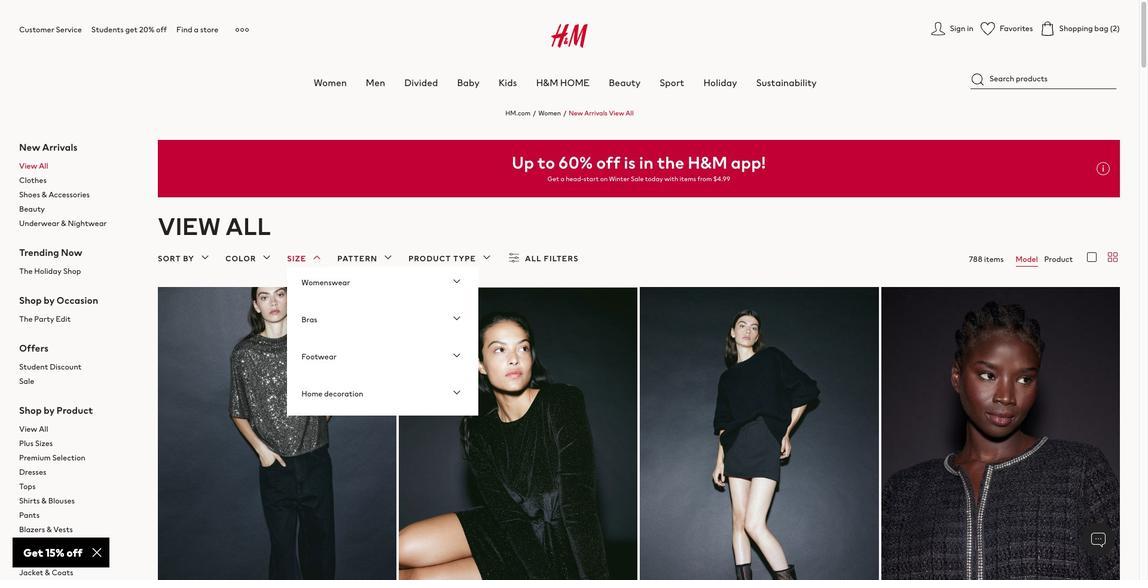 Task type: describe. For each thing, give the bounding box(es) containing it.
vests
[[53, 524, 73, 535]]

sport link
[[660, 75, 684, 90]]

sizes
[[35, 438, 53, 449]]

product type
[[409, 253, 476, 264]]

in inside up to 60% off is in the h&m app! get a head-start on winter sale today with items from $4.99
[[639, 150, 654, 175]]

trending
[[19, 245, 59, 260]]

get
[[548, 174, 559, 184]]

winter
[[609, 174, 630, 184]]

up
[[512, 150, 534, 175]]

sort by button
[[158, 251, 212, 267]]

the inside shop by occasion the party edit
[[19, 313, 33, 325]]

with
[[664, 174, 678, 184]]

hm.com link
[[506, 108, 531, 118]]

product type button
[[409, 251, 494, 267]]

Search products search field
[[971, 69, 1116, 89]]

the
[[657, 150, 684, 175]]

jeans
[[19, 538, 40, 550]]

sustainability link
[[756, 75, 817, 90]]

788 items
[[969, 254, 1004, 265]]

h&m inside up to 60% off is in the h&m app! get a head-start on winter sale today with items from $4.99
[[688, 150, 727, 175]]

all inside dropdown button
[[525, 253, 542, 264]]

home decoration button
[[287, 379, 479, 410]]

app!
[[731, 150, 766, 175]]

accessories
[[49, 189, 90, 200]]

cardigans & sweaters link
[[19, 551, 139, 566]]

2 / from the left
[[563, 108, 566, 118]]

edit
[[56, 313, 71, 325]]

1 horizontal spatial arrivals
[[584, 108, 608, 118]]

clothes link
[[19, 173, 139, 188]]

shopping bag (2)
[[1059, 23, 1120, 34]]

hm.com
[[506, 108, 531, 118]]

beauty inside header.primary.navigation element
[[609, 75, 641, 90]]

students
[[91, 24, 124, 35]]

0 vertical spatial view
[[609, 108, 624, 118]]

view
[[158, 209, 221, 243]]

start
[[584, 174, 599, 184]]

selection
[[52, 452, 85, 463]]

students get 20% off link
[[91, 24, 167, 35]]

students get 20% off
[[91, 24, 167, 35]]

baby
[[457, 75, 480, 90]]

student discount link
[[19, 360, 139, 374]]

a inside up to 60% off is in the h&m app! get a head-start on winter sale today with items from $4.99
[[561, 174, 564, 184]]

0 vertical spatial new
[[569, 108, 583, 118]]

header.primary.navigation element
[[19, 10, 1148, 90]]

product inside shop by product view all plus sizes premium selection dresses tops shirts & blouses pants blazers & vests jeans cardigans & sweaters jacket & coats
[[57, 403, 93, 417]]

product for product
[[1044, 254, 1073, 265]]

knot-detail jersey dressmodel image
[[399, 287, 638, 580]]

footwear
[[302, 351, 337, 362]]

shirts & blouses link
[[19, 494, 139, 508]]

1 vertical spatial women link
[[538, 108, 561, 118]]

all
[[226, 209, 271, 243]]

pants link
[[19, 508, 139, 523]]

student
[[19, 361, 48, 373]]

2 view all link from the top
[[19, 422, 139, 437]]

dresses link
[[19, 465, 139, 480]]

bras button
[[287, 304, 479, 335]]

items inside up to 60% off is in the h&m app! get a head-start on winter sale today with items from $4.99
[[680, 174, 696, 184]]

sign in
[[950, 23, 974, 34]]

jacket
[[19, 567, 43, 578]]

store
[[200, 24, 218, 35]]

plus
[[19, 438, 34, 449]]

shop by product view all plus sizes premium selection dresses tops shirts & blouses pants blazers & vests jeans cardigans & sweaters jacket & coats
[[19, 403, 98, 578]]

color
[[225, 253, 256, 264]]

1 vertical spatial items
[[984, 254, 1004, 265]]

type
[[453, 253, 476, 264]]

premium selection link
[[19, 451, 139, 465]]

women inside the view all main content
[[538, 108, 561, 118]]

new arrivals view all link
[[569, 108, 634, 118]]

divided link
[[404, 75, 438, 90]]

favorites
[[1000, 23, 1033, 34]]

home
[[302, 388, 323, 399]]

find
[[176, 24, 192, 35]]

pattern
[[337, 253, 377, 264]]

product for product type
[[409, 253, 451, 264]]

& right shirts
[[41, 495, 47, 506]]

arrivals inside new arrivals view all clothes shoes & accessories beauty underwear & nightwear
[[42, 140, 78, 154]]

blazers
[[19, 524, 45, 535]]

20%
[[139, 24, 155, 35]]

view inside shop by product view all plus sizes premium selection dresses tops shirts & blouses pants blazers & vests jeans cardigans & sweaters jacket & coats
[[19, 423, 37, 435]]

(2)
[[1110, 23, 1120, 34]]

pattern button
[[337, 251, 395, 267]]

head-
[[566, 174, 584, 184]]

kids
[[499, 75, 517, 90]]

trending now the holiday shop
[[19, 245, 82, 277]]

filters
[[544, 253, 579, 264]]

new arrivals view all clothes shoes & accessories beauty underwear & nightwear
[[19, 140, 107, 229]]

offers student discount sale
[[19, 341, 82, 387]]

womenswear
[[302, 277, 350, 288]]

view all main content
[[0, 99, 1139, 580]]

underwear
[[19, 218, 59, 229]]

by inside dropdown button
[[183, 253, 194, 264]]

home decoration
[[302, 388, 363, 399]]

find a store link
[[176, 24, 218, 35]]

rhinestone-trimmed jacketmodel image
[[881, 287, 1120, 580]]

788
[[969, 254, 983, 265]]

up to 60% off is in the h&m app! get a head-start on winter sale today with items from $4.99
[[512, 150, 766, 184]]

footwear button
[[287, 341, 479, 373]]

customer
[[19, 24, 54, 35]]

holiday inside trending now the holiday shop
[[34, 265, 62, 277]]

h&m home link
[[536, 75, 590, 90]]

0 horizontal spatial beauty link
[[19, 202, 139, 216]]



Task type: locate. For each thing, give the bounding box(es) containing it.
holiday inside header.primary.navigation element
[[704, 75, 737, 90]]

sale link
[[19, 374, 139, 389]]

size button
[[287, 251, 324, 267]]

/ right hm.com link
[[533, 108, 536, 118]]

all up sizes
[[39, 423, 48, 435]]

all up clothes
[[39, 160, 48, 172]]

0 vertical spatial by
[[183, 253, 194, 264]]

& up coats
[[58, 553, 63, 564]]

off inside up to 60% off is in the h&m app! get a head-start on winter sale today with items from $4.99
[[596, 150, 620, 175]]

holiday link
[[704, 75, 737, 90]]

view up the "is" on the right top of the page
[[609, 108, 624, 118]]

a right get
[[561, 174, 564, 184]]

view up plus
[[19, 423, 37, 435]]

sale
[[631, 174, 644, 184], [19, 376, 34, 387]]

jeans link
[[19, 537, 139, 551]]

holiday right sport
[[704, 75, 737, 90]]

customer service
[[19, 24, 82, 35]]

sequined topmodel image
[[158, 287, 397, 580]]

arrivals down home at top
[[584, 108, 608, 118]]

2 vertical spatial by
[[44, 403, 55, 417]]

by inside shop by occasion the party edit
[[44, 293, 55, 307]]

women link left men
[[314, 75, 347, 90]]

all inside new arrivals view all clothes shoes & accessories beauty underwear & nightwear
[[39, 160, 48, 172]]

sport
[[660, 75, 684, 90]]

shopping bag (2) link
[[1040, 22, 1120, 36]]

2 horizontal spatial product
[[1044, 254, 1073, 265]]

plus sizes link
[[19, 437, 139, 451]]

& right shoes
[[42, 189, 47, 200]]

blouses
[[48, 495, 75, 506]]

1 horizontal spatial women
[[538, 108, 561, 118]]

shop for product
[[19, 403, 42, 417]]

view all
[[158, 209, 271, 243]]

customer service link
[[19, 24, 82, 35]]

1 vertical spatial holiday
[[34, 265, 62, 277]]

0 horizontal spatial women
[[314, 75, 347, 90]]

product
[[409, 253, 451, 264], [1044, 254, 1073, 265], [57, 403, 93, 417]]

beauty link
[[609, 75, 641, 90], [19, 202, 139, 216]]

0 vertical spatial shop
[[63, 265, 81, 277]]

1 vertical spatial new
[[19, 140, 40, 154]]

women left men
[[314, 75, 347, 90]]

arrivals
[[584, 108, 608, 118], [42, 140, 78, 154]]

sustainability
[[756, 75, 817, 90]]

1 horizontal spatial sale
[[631, 174, 644, 184]]

shop by occasion the party edit
[[19, 293, 98, 325]]

off for 60%
[[596, 150, 620, 175]]

h&m right the
[[688, 150, 727, 175]]

0 horizontal spatial product
[[57, 403, 93, 417]]

1 vertical spatial shop
[[19, 293, 42, 307]]

decoration
[[324, 388, 363, 399]]

1 horizontal spatial /
[[563, 108, 566, 118]]

off left the "is" on the right top of the page
[[596, 150, 620, 175]]

all up the "is" on the right top of the page
[[626, 108, 634, 118]]

0 horizontal spatial holiday
[[34, 265, 62, 277]]

by inside shop by product view all plus sizes premium selection dresses tops shirts & blouses pants blazers & vests jeans cardigans & sweaters jacket & coats
[[44, 403, 55, 417]]

favorites link
[[981, 22, 1033, 36]]

shoes & accessories link
[[19, 188, 139, 202]]

60%
[[559, 150, 593, 175]]

0 horizontal spatial h&m
[[536, 75, 558, 90]]

all inside shop by product view all plus sizes premium selection dresses tops shirts & blouses pants blazers & vests jeans cardigans & sweaters jacket & coats
[[39, 423, 48, 435]]

beauty up new arrivals view all link
[[609, 75, 641, 90]]

all
[[626, 108, 634, 118], [39, 160, 48, 172], [525, 253, 542, 264], [39, 423, 48, 435]]

shop inside shop by product view all plus sizes premium selection dresses tops shirts & blouses pants blazers & vests jeans cardigans & sweaters jacket & coats
[[19, 403, 42, 417]]

a
[[194, 24, 199, 35], [561, 174, 564, 184]]

womenswear button
[[287, 267, 479, 298]]

coats
[[52, 567, 73, 578]]

by for occasion
[[44, 293, 55, 307]]

the down trending
[[19, 265, 33, 277]]

2 vertical spatial shop
[[19, 403, 42, 417]]

service
[[56, 24, 82, 35]]

sale left today
[[631, 174, 644, 184]]

1 view all link from the top
[[19, 159, 139, 173]]

discount
[[50, 361, 82, 373]]

by up party
[[44, 293, 55, 307]]

1 horizontal spatial women link
[[538, 108, 561, 118]]

0 horizontal spatial women link
[[314, 75, 347, 90]]

1 vertical spatial h&m
[[688, 150, 727, 175]]

2 the from the top
[[19, 313, 33, 325]]

beauty link up new arrivals view all link
[[609, 75, 641, 90]]

0 horizontal spatial beauty
[[19, 203, 45, 215]]

1 vertical spatial off
[[596, 150, 620, 175]]

0 vertical spatial a
[[194, 24, 199, 35]]

on
[[600, 174, 608, 184]]

1 vertical spatial by
[[44, 293, 55, 307]]

the
[[19, 265, 33, 277], [19, 313, 33, 325]]

the inside trending now the holiday shop
[[19, 265, 33, 277]]

1 vertical spatial women
[[538, 108, 561, 118]]

& left vests
[[47, 524, 52, 535]]

home
[[560, 75, 590, 90]]

0 horizontal spatial in
[[639, 150, 654, 175]]

1 horizontal spatial beauty link
[[609, 75, 641, 90]]

new
[[569, 108, 583, 118], [19, 140, 40, 154]]

women link right hm.com
[[538, 108, 561, 118]]

product left type
[[409, 253, 451, 264]]

items right with
[[680, 174, 696, 184]]

dresses
[[19, 466, 46, 478]]

all filters button
[[507, 251, 579, 267]]

0 horizontal spatial new
[[19, 140, 40, 154]]

1 vertical spatial arrivals
[[42, 140, 78, 154]]

mesh sock bootsmodel image
[[640, 287, 879, 580]]

1 vertical spatial beauty link
[[19, 202, 139, 216]]

by
[[183, 253, 194, 264], [44, 293, 55, 307], [44, 403, 55, 417]]

women link
[[314, 75, 347, 90], [538, 108, 561, 118]]

in right sign
[[967, 23, 974, 34]]

shirts
[[19, 495, 40, 506]]

0 horizontal spatial sale
[[19, 376, 34, 387]]

h&m left home at top
[[536, 75, 558, 90]]

clothes
[[19, 175, 47, 186]]

shop up party
[[19, 293, 42, 307]]

sale inside offers student discount sale
[[19, 376, 34, 387]]

all left "filters"
[[525, 253, 542, 264]]

blazers & vests link
[[19, 523, 139, 537]]

0 vertical spatial sale
[[631, 174, 644, 184]]

1 horizontal spatial beauty
[[609, 75, 641, 90]]

1 horizontal spatial holiday
[[704, 75, 737, 90]]

off right 20%
[[156, 24, 167, 35]]

now
[[61, 245, 82, 260]]

sort by
[[158, 253, 194, 264]]

arrivals up clothes link
[[42, 140, 78, 154]]

view all link
[[19, 159, 139, 173], [19, 422, 139, 437]]

0 vertical spatial beauty link
[[609, 75, 641, 90]]

1 horizontal spatial items
[[984, 254, 1004, 265]]

to
[[538, 150, 555, 175]]

shop inside trending now the holiday shop
[[63, 265, 81, 277]]

in inside button
[[967, 23, 974, 34]]

by for product
[[44, 403, 55, 417]]

1 vertical spatial beauty
[[19, 203, 45, 215]]

0 vertical spatial women link
[[314, 75, 347, 90]]

view all link up shoes & accessories link
[[19, 159, 139, 173]]

jacket & coats link
[[19, 566, 139, 580]]

in right the "is" on the right top of the page
[[639, 150, 654, 175]]

from
[[698, 174, 712, 184]]

1 / from the left
[[533, 108, 536, 118]]

divided
[[404, 75, 438, 90]]

premium
[[19, 452, 51, 463]]

1 vertical spatial view
[[19, 160, 37, 172]]

women inside header.primary.navigation element
[[314, 75, 347, 90]]

1 the from the top
[[19, 265, 33, 277]]

model
[[1016, 254, 1038, 265]]

h&m inside header.primary.navigation element
[[536, 75, 558, 90]]

new inside new arrivals view all clothes shoes & accessories beauty underwear & nightwear
[[19, 140, 40, 154]]

bag
[[1095, 23, 1108, 34]]

beauty down shoes
[[19, 203, 45, 215]]

1 horizontal spatial h&m
[[688, 150, 727, 175]]

1 horizontal spatial new
[[569, 108, 583, 118]]

0 vertical spatial view all link
[[19, 159, 139, 173]]

0 vertical spatial arrivals
[[584, 108, 608, 118]]

product down sale link
[[57, 403, 93, 417]]

party
[[34, 313, 54, 325]]

shop for occasion
[[19, 293, 42, 307]]

0 horizontal spatial /
[[533, 108, 536, 118]]

beauty inside new arrivals view all clothes shoes & accessories beauty underwear & nightwear
[[19, 203, 45, 215]]

& left nightwear
[[61, 218, 66, 229]]

bras
[[302, 314, 317, 325]]

shop up plus
[[19, 403, 42, 417]]

1 vertical spatial the
[[19, 313, 33, 325]]

a right find at the top of page
[[194, 24, 199, 35]]

1 vertical spatial a
[[561, 174, 564, 184]]

by right sort
[[183, 253, 194, 264]]

/
[[533, 108, 536, 118], [563, 108, 566, 118]]

/ down 'h&m home' link
[[563, 108, 566, 118]]

0 horizontal spatial a
[[194, 24, 199, 35]]

new down home at top
[[569, 108, 583, 118]]

0 vertical spatial the
[[19, 265, 33, 277]]

color button
[[225, 251, 274, 267]]

by up sizes
[[44, 403, 55, 417]]

0 vertical spatial off
[[156, 24, 167, 35]]

0 horizontal spatial off
[[156, 24, 167, 35]]

offers
[[19, 341, 49, 355]]

0 vertical spatial h&m
[[536, 75, 558, 90]]

view up clothes
[[19, 160, 37, 172]]

product right model
[[1044, 254, 1073, 265]]

view inside new arrivals view all clothes shoes & accessories beauty underwear & nightwear
[[19, 160, 37, 172]]

new up clothes
[[19, 140, 40, 154]]

sale down student
[[19, 376, 34, 387]]

shop down now
[[63, 265, 81, 277]]

& left coats
[[45, 567, 50, 578]]

sign in button
[[931, 22, 974, 36]]

0 vertical spatial items
[[680, 174, 696, 184]]

1 horizontal spatial product
[[409, 253, 451, 264]]

1 horizontal spatial in
[[967, 23, 974, 34]]

the holiday shop link
[[19, 264, 139, 279]]

0 vertical spatial beauty
[[609, 75, 641, 90]]

2 vertical spatial view
[[19, 423, 37, 435]]

0 vertical spatial holiday
[[704, 75, 737, 90]]

h&m image
[[551, 24, 588, 48]]

items right 788
[[984, 254, 1004, 265]]

shop inside shop by occasion the party edit
[[19, 293, 42, 307]]

product inside dropdown button
[[409, 253, 451, 264]]

0 horizontal spatial items
[[680, 174, 696, 184]]

sweaters
[[64, 553, 98, 564]]

off for 20%
[[156, 24, 167, 35]]

0 vertical spatial in
[[967, 23, 974, 34]]

0 horizontal spatial arrivals
[[42, 140, 78, 154]]

in
[[967, 23, 974, 34], [639, 150, 654, 175]]

women right hm.com
[[538, 108, 561, 118]]

1 vertical spatial view all link
[[19, 422, 139, 437]]

size
[[287, 253, 306, 264]]

1 vertical spatial in
[[639, 150, 654, 175]]

sale inside up to 60% off is in the h&m app! get a head-start on winter sale today with items from $4.99
[[631, 174, 644, 184]]

tops
[[19, 481, 36, 492]]

sort
[[158, 253, 181, 264]]

kids link
[[499, 75, 517, 90]]

off inside header.primary.navigation element
[[156, 24, 167, 35]]

0 vertical spatial women
[[314, 75, 347, 90]]

1 vertical spatial sale
[[19, 376, 34, 387]]

the left party
[[19, 313, 33, 325]]

holiday down trending
[[34, 265, 62, 277]]

beauty link up nightwear
[[19, 202, 139, 216]]

1 horizontal spatial off
[[596, 150, 620, 175]]

view all link up premium selection link
[[19, 422, 139, 437]]

1 horizontal spatial a
[[561, 174, 564, 184]]

today
[[645, 174, 663, 184]]

men
[[366, 75, 385, 90]]



Task type: vqa. For each thing, say whether or not it's contained in the screenshot.
Mint green option
no



